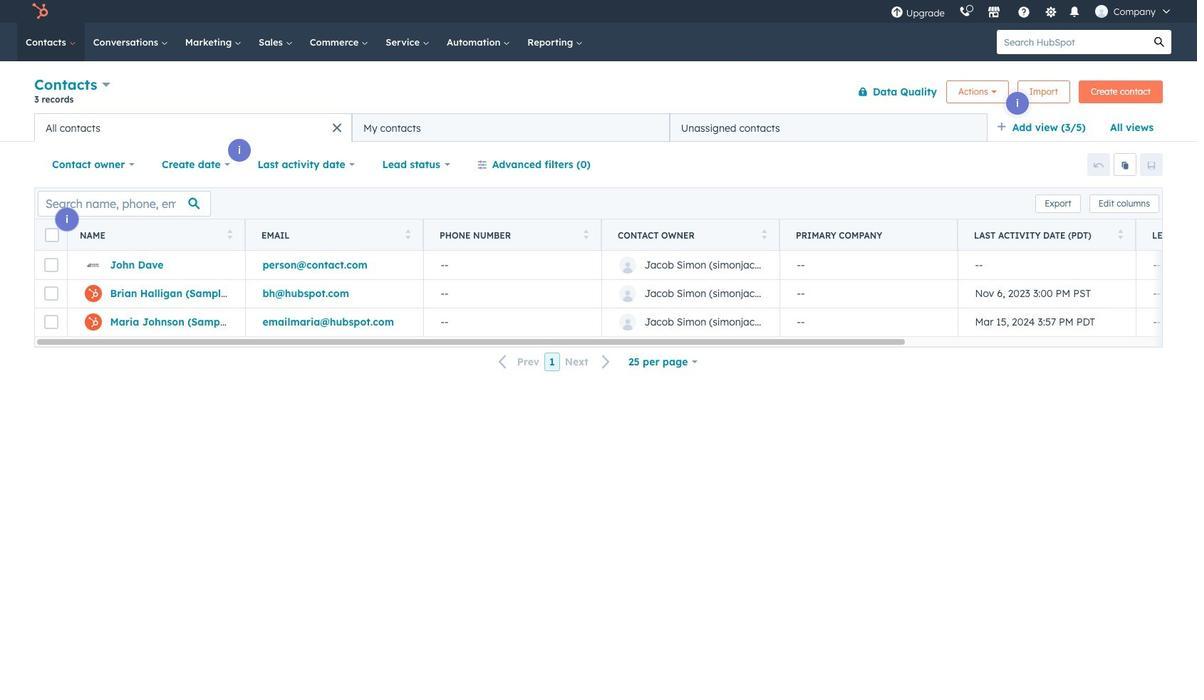 Task type: locate. For each thing, give the bounding box(es) containing it.
marketplaces image
[[988, 6, 1001, 19]]

Search name, phone, email addresses, or company search field
[[38, 191, 211, 216]]

jacob simon image
[[1096, 5, 1109, 18]]

press to sort. image
[[227, 229, 232, 239], [405, 229, 411, 239], [584, 229, 589, 239], [1118, 229, 1124, 239]]

4 press to sort. image from the left
[[1118, 229, 1124, 239]]

1 press to sort. element from the left
[[227, 229, 232, 241]]

column header
[[780, 220, 959, 251]]

banner
[[34, 73, 1164, 113]]

press to sort. element
[[227, 229, 232, 241], [405, 229, 411, 241], [584, 229, 589, 241], [762, 229, 767, 241], [1118, 229, 1124, 241]]

Search HubSpot search field
[[997, 30, 1148, 54]]

menu
[[884, 0, 1181, 23]]

press to sort. image
[[762, 229, 767, 239]]

4 press to sort. element from the left
[[762, 229, 767, 241]]

1 press to sort. image from the left
[[227, 229, 232, 239]]



Task type: describe. For each thing, give the bounding box(es) containing it.
2 press to sort. image from the left
[[405, 229, 411, 239]]

5 press to sort. element from the left
[[1118, 229, 1124, 241]]

pagination navigation
[[490, 353, 619, 372]]

3 press to sort. image from the left
[[584, 229, 589, 239]]

3 press to sort. element from the left
[[584, 229, 589, 241]]

2 press to sort. element from the left
[[405, 229, 411, 241]]



Task type: vqa. For each thing, say whether or not it's contained in the screenshot.
GIVE YOUR SNIPPET A NAME text box in the top of the page
no



